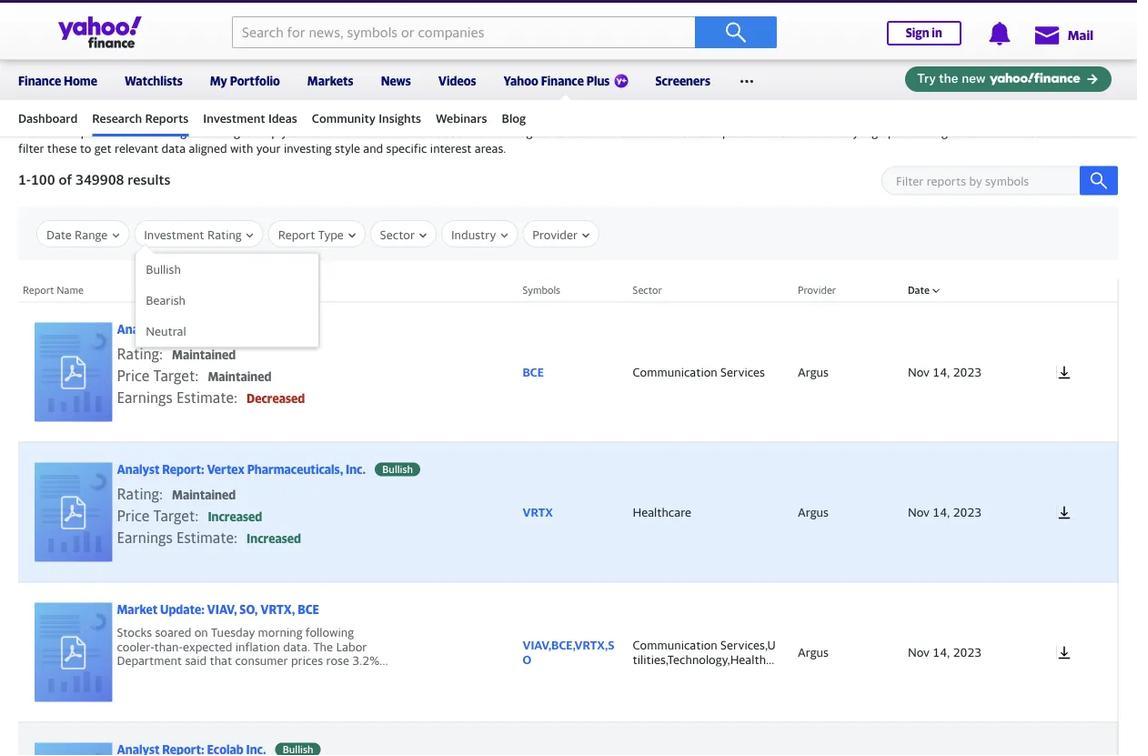 Task type: vqa. For each thing, say whether or not it's contained in the screenshot.
Services,U on the right bottom
yes



Task type: locate. For each thing, give the bounding box(es) containing it.
2 14, from the top
[[933, 505, 951, 519]]

1 horizontal spatial to
[[575, 125, 586, 139]]

date for date
[[909, 284, 930, 296]]

100
[[31, 171, 55, 188]]

report: down bearish
[[162, 323, 205, 337]]

1 horizontal spatial bce
[[298, 603, 320, 617]]

0 vertical spatial nov 14, 2023
[[909, 365, 982, 379]]

date
[[46, 228, 72, 242], [909, 284, 930, 296]]

home
[[64, 74, 97, 88]]

0 horizontal spatial date
[[46, 228, 72, 242]]

search image left oil
[[726, 21, 747, 43]]

2 target: from the top
[[153, 507, 199, 525]]

target: inside analyst report: bce inc rating : maintained price target: maintained earnings estimate: decreased
[[153, 367, 199, 384]]

1 vertical spatial target:
[[153, 507, 199, 525]]

communication left services
[[633, 365, 718, 379]]

1 horizontal spatial investment
[[373, 125, 433, 139]]

bullish
[[146, 262, 181, 276], [383, 464, 413, 475]]

rating inside analyst report: bce inc rating : maintained price target: maintained earnings estimate: decreased
[[117, 345, 159, 363]]

provider element
[[789, 302, 899, 442], [789, 442, 899, 582], [789, 582, 899, 723], [789, 723, 899, 756]]

research down dashboard
[[18, 125, 67, 139]]

reports
[[93, 96, 154, 116], [145, 111, 189, 125]]

2 price from the top
[[117, 507, 150, 525]]

from
[[113, 125, 139, 139]]

1 vertical spatial estimate:
[[177, 529, 238, 546]]

my portfolio link
[[210, 62, 280, 96]]

: down the "analyst report: vertex pharmaceuticals, inc."
[[159, 485, 163, 503]]

nasdaq
[[376, 15, 417, 29]]

3 14, from the top
[[933, 645, 951, 659]]

help
[[255, 125, 278, 139]]

report
[[278, 228, 315, 242]]

0 vertical spatial bce
[[207, 323, 229, 337]]

analyst
[[117, 323, 160, 337], [117, 463, 160, 477]]

1 report: from the top
[[162, 323, 205, 337]]

0 horizontal spatial these
[[47, 142, 77, 156]]

analyst for rating
[[117, 323, 160, 337]]

earnings inside 'rating : maintained price target: increased earnings estimate: increased'
[[117, 529, 173, 546]]

bce right vrtx,
[[298, 603, 320, 617]]

bullish button
[[136, 254, 318, 285]]

communication for communication services,u tilities,technology,healthca re
[[633, 638, 718, 652]]

earnings inside analyst report: bce inc rating : maintained price target: maintained earnings estimate: decreased
[[117, 389, 173, 406]]

navigation
[[0, 57, 1138, 137]]

2 provider element from the top
[[789, 442, 899, 582]]

1 price from the top
[[117, 367, 150, 384]]

reports up from
[[93, 96, 154, 116]]

maintained up decreased
[[208, 370, 272, 384]]

bullish right inc.
[[383, 464, 413, 475]]

1 nov 14, 2023 from the top
[[909, 365, 982, 379]]

1 vertical spatial 2023
[[954, 505, 982, 519]]

0 vertical spatial date
[[46, 228, 72, 242]]

1 vertical spatial communication
[[633, 638, 718, 652]]

finance left the plus
[[541, 74, 584, 88]]

with
[[230, 142, 253, 156]]

0 vertical spatial estimate:
[[177, 389, 238, 406]]

finance home
[[18, 74, 97, 88]]

bce inside button
[[298, 603, 320, 617]]

1 estimate: from the top
[[177, 389, 238, 406]]

maintained down neutral button
[[172, 348, 236, 362]]

maintained
[[172, 348, 236, 362], [208, 370, 272, 384], [172, 488, 236, 502]]

maintained down 'vertex'
[[172, 488, 236, 502]]

1 vertical spatial analyst
[[117, 463, 160, 477]]

analyst report: ecolab inc. image
[[34, 743, 113, 756]]

to
[[575, 125, 586, 139], [80, 142, 91, 156]]

notifications image
[[988, 22, 1012, 46]]

inc.
[[346, 463, 366, 477]]

yahoo
[[504, 74, 539, 88]]

1 vertical spatial rating
[[117, 485, 159, 503]]

analyst right analyst report: vertex pharmaceuticals, inc. image
[[117, 463, 160, 477]]

1 vertical spatial price
[[117, 507, 150, 525]]

0 horizontal spatial investment
[[144, 228, 204, 242]]

rating
[[117, 345, 159, 363], [117, 485, 159, 503]]

finance up dashboard
[[18, 74, 61, 88]]

dow 30 link
[[197, 15, 239, 29]]

2 2023 from the top
[[954, 505, 982, 519]]

1 14, from the top
[[933, 365, 951, 379]]

1 vertical spatial 14,
[[933, 505, 951, 519]]

navigation containing finance home
[[0, 57, 1138, 137]]

videos link
[[439, 62, 477, 96]]

russell 2000
[[555, 15, 625, 29]]

analyst down bearish
[[117, 323, 160, 337]]

report
[[23, 284, 54, 296]]

1 analyst from the top
[[117, 323, 160, 337]]

1 finance from the left
[[18, 74, 61, 88]]

0 vertical spatial these
[[542, 125, 572, 139]]

investment rating
[[144, 228, 242, 242]]

1 : from the top
[[159, 345, 163, 363]]

1 vertical spatial date
[[909, 284, 930, 296]]

target: down neutral
[[153, 367, 199, 384]]

0 vertical spatial target:
[[153, 367, 199, 384]]

analyst report: bce inc image
[[34, 323, 113, 422]]

nov
[[909, 365, 930, 379], [909, 505, 930, 519], [909, 645, 930, 659]]

bce down symbols
[[523, 365, 544, 379]]

1 vertical spatial nov
[[909, 505, 930, 519]]

0 vertical spatial earnings
[[117, 389, 173, 406]]

provider element for healthcare
[[789, 442, 899, 582]]

0 vertical spatial bullish
[[146, 262, 181, 276]]

target: inside 'rating : maintained price target: increased earnings estimate: increased'
[[153, 507, 199, 525]]

report: inside analyst report: bce inc rating : maintained price target: maintained earnings estimate: decreased
[[162, 323, 205, 337]]

14, for increased
[[933, 505, 951, 519]]

0 horizontal spatial and
[[363, 142, 383, 156]]

report: for inc.
[[162, 463, 205, 477]]

14, for target:
[[933, 365, 951, 379]]

analyst inside analyst report: bce inc rating : maintained price target: maintained earnings estimate: decreased
[[117, 323, 160, 337]]

estimate: down 'vertex'
[[177, 529, 238, 546]]

investment left ideas.
[[952, 125, 1012, 139]]

price inside 'rating : maintained price target: increased earnings estimate: increased'
[[117, 507, 150, 525]]

report: for rating
[[162, 323, 205, 337]]

symbols element
[[514, 723, 624, 756]]

these right filter
[[47, 142, 77, 156]]

nov for increased
[[909, 505, 930, 519]]

bearish
[[146, 293, 186, 307]]

1 earnings from the top
[[117, 389, 173, 406]]

0 horizontal spatial finance
[[18, 74, 61, 88]]

argus for healthcare
[[798, 505, 829, 519]]

communication
[[633, 365, 718, 379], [633, 638, 718, 652]]

0 vertical spatial :
[[159, 345, 163, 363]]

analyst for inc.
[[117, 463, 160, 477]]

price right analyst report: vertex pharmaceuticals, inc. image
[[117, 507, 150, 525]]

crude
[[734, 15, 767, 29]]

0 vertical spatial price
[[117, 367, 150, 384]]

1 vertical spatial earnings
[[117, 529, 173, 546]]

0 vertical spatial 2023
[[954, 365, 982, 379]]

industry button
[[452, 221, 508, 249]]

1 horizontal spatial search image
[[1091, 172, 1109, 190]]

provider button
[[533, 221, 590, 249]]

0 vertical spatial analyst
[[117, 323, 160, 337]]

1 vertical spatial to
[[80, 142, 91, 156]]

2 vertical spatial nov 14, 2023
[[909, 645, 982, 659]]

search image down the also
[[1091, 172, 1109, 190]]

0 vertical spatial search image
[[726, 21, 747, 43]]

1 vertical spatial :
[[159, 485, 163, 503]]

market update: viav, so, vrtx, bce button
[[23, 592, 432, 713]]

1 rating from the top
[[117, 345, 159, 363]]

rating right analyst report: vertex pharmaceuticals, inc. image
[[117, 485, 159, 503]]

bce
[[207, 323, 229, 337], [523, 365, 544, 379], [298, 603, 320, 617]]

viav,
[[207, 603, 237, 617]]

0 horizontal spatial bce
[[207, 323, 229, 337]]

2 communication from the top
[[633, 638, 718, 652]]

research reports from morningstar & argus help you make better investment decisions. leverage these to understand future stock performance and identify high performing investment ideas. you can also filter these to get relevant data aligned with your investing style and specific interest areas.
[[18, 125, 1115, 156]]

industry
[[452, 228, 496, 242]]

future
[[654, 125, 688, 139]]

2 analyst from the top
[[117, 463, 160, 477]]

3 nov 14, 2023 from the top
[[909, 645, 982, 659]]

bullish up bearish
[[146, 262, 181, 276]]

to left understand
[[575, 125, 586, 139]]

0 vertical spatial report:
[[162, 323, 205, 337]]

3 provider element from the top
[[789, 582, 899, 723]]

2 nov 14, 2023 from the top
[[909, 505, 982, 519]]

0 horizontal spatial to
[[80, 142, 91, 156]]

research down finance home
[[18, 96, 89, 116]]

1 vertical spatial report:
[[162, 463, 205, 477]]

1 vertical spatial nov 14, 2023
[[909, 505, 982, 519]]

2 earnings from the top
[[117, 529, 173, 546]]

0 vertical spatial rating
[[117, 345, 159, 363]]

2 report: from the top
[[162, 463, 205, 477]]

communication up tilities,technology,healthca
[[633, 638, 718, 652]]

0 vertical spatial communication
[[633, 365, 718, 379]]

2 vertical spatial 14,
[[933, 645, 951, 659]]

these
[[542, 125, 572, 139], [47, 142, 77, 156]]

2 nov from the top
[[909, 505, 930, 519]]

1 nov from the top
[[909, 365, 930, 379]]

decisions.
[[436, 125, 488, 139]]

identify
[[818, 125, 860, 139]]

finance
[[18, 74, 61, 88], [541, 74, 584, 88]]

2023
[[954, 365, 982, 379], [954, 505, 982, 519], [954, 645, 982, 659]]

search image
[[726, 21, 747, 43], [1091, 172, 1109, 190]]

2 : from the top
[[159, 485, 163, 503]]

1 communication from the top
[[633, 365, 718, 379]]

nasdaq link
[[376, 15, 417, 29]]

estimate: left decreased
[[177, 389, 238, 406]]

: inside analyst report: bce inc rating : maintained price target: maintained earnings estimate: decreased
[[159, 345, 163, 363]]

30
[[224, 15, 239, 29]]

provider element for communication services
[[789, 302, 899, 442]]

rating : maintained price target: increased earnings estimate: increased
[[117, 485, 301, 546]]

: down neutral
[[159, 345, 163, 363]]

estimate:
[[177, 389, 238, 406], [177, 529, 238, 546]]

communication inside communication services,u tilities,technology,healthca re
[[633, 638, 718, 652]]

argus
[[222, 125, 252, 139], [798, 365, 829, 379], [798, 505, 829, 519], [798, 645, 829, 659]]

report: left 'vertex'
[[162, 463, 205, 477]]

market update: viav, so, vrtx, bce
[[117, 603, 320, 617]]

0 vertical spatial and
[[795, 125, 815, 139]]

healthcare
[[633, 505, 692, 519]]

investment ideas link
[[203, 103, 298, 134]]

research reports up from
[[92, 111, 189, 125]]

2 horizontal spatial investment
[[952, 125, 1012, 139]]

1 provider element from the top
[[789, 302, 899, 442]]

reports up morningstar
[[145, 111, 189, 125]]

previous image
[[1074, 25, 1101, 53]]

2 estimate: from the top
[[177, 529, 238, 546]]

target: down the "analyst report: vertex pharmaceuticals, inc."
[[153, 507, 199, 525]]

nov 14, 2023 for target:
[[909, 365, 982, 379]]

2 finance from the left
[[541, 74, 584, 88]]

2 horizontal spatial bce
[[523, 365, 544, 379]]

research reports
[[18, 96, 154, 116], [92, 111, 189, 125]]

earnings up market
[[117, 529, 173, 546]]

rating down neutral
[[117, 345, 159, 363]]

so,
[[240, 603, 258, 617]]

s&p 500
[[18, 15, 65, 29]]

crude oil link
[[734, 15, 785, 29]]

to down the reports
[[80, 142, 91, 156]]

and left identify
[[795, 125, 815, 139]]

1 horizontal spatial date
[[909, 284, 930, 296]]

investment down insights
[[373, 125, 433, 139]]

premium yahoo finance logo image
[[615, 74, 628, 88]]

2 vertical spatial maintained
[[172, 488, 236, 502]]

investment left rating
[[144, 228, 204, 242]]

and right style
[[363, 142, 383, 156]]

1 horizontal spatial bullish
[[383, 464, 413, 475]]

my portfolio
[[210, 74, 280, 88]]

dow 30
[[197, 15, 239, 29]]

increased down the "analyst report: vertex pharmaceuticals, inc."
[[208, 510, 262, 524]]

0 horizontal spatial search image
[[726, 21, 747, 43]]

0 horizontal spatial bullish
[[146, 262, 181, 276]]

2 vertical spatial 2023
[[954, 645, 982, 659]]

0 vertical spatial nov
[[909, 365, 930, 379]]

increased up vrtx,
[[247, 532, 301, 546]]

neutral
[[146, 324, 186, 338]]

research
[[18, 96, 89, 116], [92, 111, 142, 125], [18, 125, 67, 139]]

349908
[[76, 171, 124, 188]]

viav,bce,vrtx,s
[[523, 638, 615, 652]]

2 vertical spatial nov
[[909, 645, 930, 659]]

blog
[[502, 111, 526, 125]]

market update: viav, so, vrtx, bce image
[[34, 603, 113, 702]]

filter
[[18, 142, 44, 156]]

morningstar
[[142, 125, 207, 139]]

1 target: from the top
[[153, 367, 199, 384]]

date inside button
[[46, 228, 72, 242]]

these right blog "link"
[[542, 125, 572, 139]]

webinars
[[436, 111, 488, 125]]

2 vertical spatial bce
[[298, 603, 320, 617]]

1 2023 from the top
[[954, 365, 982, 379]]

1 vertical spatial increased
[[247, 532, 301, 546]]

14,
[[933, 365, 951, 379], [933, 505, 951, 519], [933, 645, 951, 659]]

neutral button
[[136, 316, 318, 347]]

decreased
[[247, 392, 305, 406]]

nov 14, 2023
[[909, 365, 982, 379], [909, 505, 982, 519], [909, 645, 982, 659]]

0 vertical spatial 14,
[[933, 365, 951, 379]]

yahoo finance plus
[[504, 74, 610, 88]]

try the new yahoo finance image
[[906, 66, 1112, 92]]

2 rating from the top
[[117, 485, 159, 503]]

1 horizontal spatial finance
[[541, 74, 584, 88]]

earnings down neutral
[[117, 389, 173, 406]]

price down neutral
[[117, 367, 150, 384]]

&
[[211, 125, 218, 139]]

areas.
[[475, 142, 507, 156]]

bce left the inc
[[207, 323, 229, 337]]



Task type: describe. For each thing, give the bounding box(es) containing it.
style
[[335, 142, 360, 156]]

also
[[1093, 125, 1115, 139]]

investment inside investment rating button
[[144, 228, 204, 242]]

argus inside research reports from morningstar & argus help you make better investment decisions. leverage these to understand future stock performance and identify high performing investment ideas. you can also filter these to get relevant data aligned with your investing style and specific interest areas.
[[222, 125, 252, 139]]

better
[[336, 125, 370, 139]]

report name
[[23, 284, 84, 296]]

1 vertical spatial search image
[[1091, 172, 1109, 190]]

russell 2000 link
[[555, 15, 625, 29]]

investment ideas
[[203, 111, 298, 125]]

price inside analyst report: bce inc rating : maintained price target: maintained earnings estimate: decreased
[[117, 367, 150, 384]]

1 vertical spatial maintained
[[208, 370, 272, 384]]

2023 for target:
[[954, 365, 982, 379]]

1 horizontal spatial and
[[795, 125, 815, 139]]

date range button
[[46, 221, 119, 249]]

Search for news, symbols or companies text field
[[232, 16, 695, 48]]

market
[[117, 603, 158, 617]]

get
[[94, 142, 112, 156]]

0 vertical spatial increased
[[208, 510, 262, 524]]

communication for communication services
[[633, 365, 718, 379]]

report type button
[[278, 221, 356, 249]]

1-
[[18, 171, 31, 188]]

russell
[[555, 15, 593, 29]]

sector
[[633, 284, 663, 296]]

next image
[[1096, 25, 1123, 53]]

bce link
[[523, 365, 615, 379]]

0 vertical spatial to
[[575, 125, 586, 139]]

2023 for increased
[[954, 505, 982, 519]]

you
[[282, 125, 301, 139]]

you
[[1049, 125, 1068, 139]]

plus
[[587, 74, 610, 88]]

screeners
[[656, 74, 711, 88]]

results
[[128, 171, 171, 188]]

argus for communication services,u tilities,technology,healthca re
[[798, 645, 829, 659]]

performance
[[723, 125, 792, 139]]

sign
[[906, 26, 930, 40]]

500
[[43, 15, 65, 29]]

screeners link
[[656, 62, 711, 96]]

nov 14, 2023 for increased
[[909, 505, 982, 519]]

bullish inside button
[[146, 262, 181, 276]]

can
[[1071, 125, 1090, 139]]

rating
[[207, 228, 242, 242]]

4 provider element from the top
[[789, 723, 899, 756]]

report type
[[278, 228, 344, 242]]

3 2023 from the top
[[954, 645, 982, 659]]

1 vertical spatial bullish
[[383, 464, 413, 475]]

data
[[162, 142, 186, 156]]

nov for target:
[[909, 365, 930, 379]]

communication services
[[633, 365, 765, 379]]

relevant
[[115, 142, 159, 156]]

estimate: inside analyst report: bce inc rating : maintained price target: maintained earnings estimate: decreased
[[177, 389, 238, 406]]

aligned
[[189, 142, 227, 156]]

services,u
[[721, 638, 776, 652]]

date range
[[46, 228, 108, 242]]

date for date range
[[46, 228, 72, 242]]

provider
[[533, 228, 578, 242]]

sector
[[380, 228, 415, 242]]

sign in
[[906, 26, 943, 40]]

ideas.
[[1015, 125, 1046, 139]]

analyst report: vertex pharmaceuticals, inc. image
[[34, 463, 113, 562]]

community
[[312, 111, 376, 125]]

bce inside analyst report: bce inc rating : maintained price target: maintained earnings estimate: decreased
[[207, 323, 229, 337]]

specific
[[386, 142, 427, 156]]

sector button
[[380, 221, 427, 249]]

maintained inside 'rating : maintained price target: increased earnings estimate: increased'
[[172, 488, 236, 502]]

webinars link
[[436, 103, 488, 134]]

make
[[304, 125, 333, 139]]

mail
[[1069, 28, 1094, 43]]

: inside 'rating : maintained price target: increased earnings estimate: increased'
[[159, 485, 163, 503]]

s&p
[[18, 15, 40, 29]]

0 vertical spatial maintained
[[172, 348, 236, 362]]

Filter reports by symbols text field
[[882, 166, 1110, 195]]

re
[[633, 667, 644, 681]]

reports
[[70, 125, 110, 139]]

3 nov from the top
[[909, 645, 930, 659]]

rating inside 'rating : maintained price target: increased earnings estimate: increased'
[[117, 485, 159, 503]]

o
[[523, 653, 532, 667]]

analyst report: vertex pharmaceuticals, inc.
[[117, 463, 366, 477]]

viav,bce,vrtx,s o
[[523, 638, 615, 667]]

news
[[381, 74, 411, 88]]

bearish button
[[136, 285, 318, 316]]

insights
[[379, 111, 422, 125]]

research reports link
[[92, 103, 189, 134]]

research up from
[[92, 111, 142, 125]]

1 horizontal spatial these
[[542, 125, 572, 139]]

update:
[[160, 603, 205, 617]]

symbols
[[523, 284, 561, 296]]

research reports down home
[[18, 96, 154, 116]]

provider element for communication services,u tilities,technology,healthca re
[[789, 582, 899, 723]]

sign in link
[[887, 21, 962, 46]]

2000
[[596, 15, 625, 29]]

1-100 of 349908 results
[[18, 171, 171, 188]]

1 vertical spatial bce
[[523, 365, 544, 379]]

in
[[933, 26, 943, 40]]

estimate: inside 'rating : maintained price target: increased earnings estimate: increased'
[[177, 529, 238, 546]]

understand
[[589, 125, 651, 139]]

portfolio
[[230, 74, 280, 88]]

reports inside research reports link
[[145, 111, 189, 125]]

ideas
[[269, 111, 298, 125]]

investment
[[203, 111, 266, 125]]

1 vertical spatial these
[[47, 142, 77, 156]]

investing
[[284, 142, 332, 156]]

stock
[[691, 125, 720, 139]]

argus for communication services
[[798, 365, 829, 379]]

type
[[318, 228, 344, 242]]

research inside research reports from morningstar & argus help you make better investment decisions. leverage these to understand future stock performance and identify high performing investment ideas. you can also filter these to get relevant data aligned with your investing style and specific interest areas.
[[18, 125, 67, 139]]

dow
[[197, 15, 221, 29]]

blog link
[[502, 103, 535, 134]]

1 vertical spatial and
[[363, 142, 383, 156]]

crude oil
[[734, 15, 785, 29]]

sector element
[[624, 723, 789, 756]]

dashboard
[[18, 111, 78, 125]]

s&p 500 link
[[18, 15, 65, 29]]

inc
[[231, 323, 248, 337]]

watchlists
[[125, 74, 183, 88]]

date element
[[899, 723, 1010, 756]]

community insights link
[[312, 103, 422, 134]]



